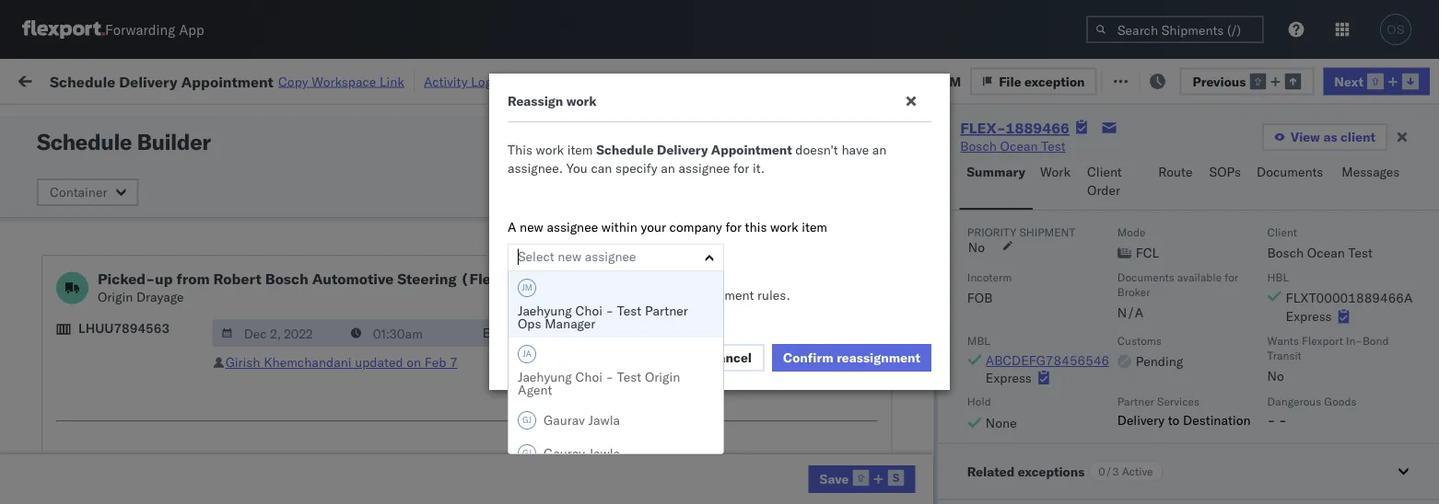 Task type: vqa. For each thing, say whether or not it's contained in the screenshot.


Task type: locate. For each thing, give the bounding box(es) containing it.
2 omkar sav from the top
[[1381, 306, 1439, 322]]

4 2022 from the top
[[330, 347, 362, 363]]

flex-
[[960, 119, 1006, 137], [913, 185, 953, 201], [913, 225, 953, 241], [913, 266, 953, 282], [913, 306, 953, 322], [913, 347, 953, 363], [913, 387, 953, 404], [913, 428, 953, 444], [913, 469, 953, 485]]

1 vertical spatial express
[[985, 369, 1031, 386]]

1 horizontal spatial work
[[1040, 164, 1071, 180]]

1889466 down the none
[[953, 469, 1009, 485]]

this work item schedule delivery appointment
[[508, 142, 792, 158]]

0 vertical spatial origin
[[98, 289, 133, 305]]

work for my
[[53, 67, 100, 92]]

4 hlxu8034992 from the top
[[1227, 346, 1317, 363]]

1 vertical spatial flex-1889466
[[913, 469, 1009, 485]]

2 vertical spatial omkar sav
[[1381, 347, 1439, 363]]

destination
[[1183, 412, 1250, 428]]

nov right girish
[[287, 347, 311, 363]]

2 vertical spatial los
[[174, 377, 194, 393]]

fcl down 'gj'
[[501, 428, 524, 444]]

1 horizontal spatial exception
[[1151, 71, 1211, 88]]

4 4, from the top
[[315, 347, 327, 363]]

2 vertical spatial sav
[[1423, 347, 1439, 363]]

1 horizontal spatial mode
[[1117, 225, 1145, 239]]

0 vertical spatial jaehyung
[[518, 303, 572, 319]]

this up "ops"
[[508, 287, 533, 304]]

gaurav
[[544, 413, 585, 429], [544, 446, 585, 462]]

Search Work text field
[[820, 66, 1021, 94]]

3 hlxu6269489, from the top
[[1129, 306, 1223, 322]]

new
[[520, 219, 543, 235], [558, 249, 582, 265]]

origin
[[98, 289, 133, 305], [645, 369, 680, 386]]

1 choi from the top
[[575, 303, 602, 319]]

active
[[1122, 465, 1153, 479]]

express for mbl
[[985, 369, 1031, 386]]

2 vertical spatial assignee
[[585, 249, 636, 265]]

1 horizontal spatial numbers
[[1218, 151, 1263, 164]]

3 ceau7522281, hlxu6269489, hlxu8034992 from the top
[[1031, 306, 1317, 322]]

new for a
[[520, 219, 543, 235]]

3 ca from the top
[[42, 396, 60, 412]]

container for container numbers
[[1031, 143, 1080, 157]]

work,
[[193, 114, 223, 128]]

from
[[143, 256, 170, 272], [176, 270, 210, 288], [143, 296, 170, 312], [143, 377, 170, 393]]

no down transit
[[1267, 368, 1284, 384]]

1 vertical spatial on
[[407, 355, 421, 371]]

work right reassign
[[566, 93, 597, 109]]

0 horizontal spatial file exception
[[999, 73, 1085, 89]]

flex-1846748
[[913, 225, 1009, 241], [913, 266, 1009, 282], [913, 306, 1009, 322], [913, 347, 1009, 363], [913, 387, 1009, 404], [913, 428, 1009, 444]]

route button
[[1151, 156, 1202, 210]]

1846748 up fob
[[953, 266, 1009, 282]]

item up you
[[567, 142, 593, 158]]

ceau7522281, hlxu6269489, hlxu8034992 down pending
[[1031, 387, 1317, 403]]

0 horizontal spatial origin
[[98, 289, 133, 305]]

choi inside the jaehyung choi - test partner ops manager
[[575, 303, 602, 319]]

schedule pickup from los angeles, ca up lhuu7894563
[[42, 256, 248, 290]]

0 vertical spatial upload customs clearance documents
[[42, 175, 202, 209]]

5 flex-1846748 from the top
[[913, 387, 1009, 404]]

1 upload from the top
[[42, 175, 84, 191]]

1 vertical spatial clearance
[[143, 418, 202, 434]]

0 vertical spatial los
[[174, 256, 194, 272]]

for
[[175, 114, 191, 128], [733, 160, 749, 176], [726, 219, 742, 235], [1224, 270, 1238, 284]]

0 horizontal spatial new
[[520, 219, 543, 235]]

1 vertical spatial schedule delivery appointment link
[[42, 345, 227, 363]]

1 vertical spatial this
[[508, 287, 533, 304]]

2 schedule delivery appointment from the top
[[42, 346, 227, 362]]

for left work,
[[175, 114, 191, 128]]

file exception down search shipments (/) text box
[[1125, 71, 1211, 88]]

omkar sav up flxt00001889466a
[[1381, 266, 1439, 282]]

1 angeles, from the top
[[198, 256, 248, 272]]

1 : from the left
[[132, 114, 135, 128]]

ceau7522281, up lhuu7894563,
[[1031, 428, 1126, 444]]

no down priority
[[968, 239, 985, 255]]

for inside doesn't have an assignee. you can specify an assignee for it.
[[733, 160, 749, 176]]

messages
[[1342, 164, 1400, 180]]

0 vertical spatial abcdefg78456546
[[985, 352, 1109, 369]]

1 vertical spatial choi
[[575, 369, 602, 386]]

schedule pickup from los angeles, ca link
[[42, 255, 262, 292], [42, 295, 262, 332], [42, 376, 262, 413]]

ocean fcl
[[460, 185, 524, 201], [460, 225, 524, 241], [460, 266, 524, 282], [460, 306, 524, 322], [460, 347, 524, 363], [460, 387, 524, 404], [460, 428, 524, 444]]

: left ready
[[132, 114, 135, 128]]

:
[[132, 114, 135, 128], [424, 114, 427, 128]]

3 pickup from the top
[[100, 377, 140, 393]]

schedule delivery appointment up picked-
[[42, 224, 227, 240]]

0 vertical spatial item
[[567, 142, 593, 158]]

resize handle column header for deadline button
[[364, 143, 386, 505]]

from for 3rd the schedule pickup from los angeles, ca link from the bottom
[[143, 256, 170, 272]]

0 vertical spatial pickup
[[100, 256, 140, 272]]

jaehyung inside 'jaehyung choi - test origin agent'
[[518, 369, 572, 386]]

0 vertical spatial customs
[[88, 175, 139, 191]]

list box
[[509, 272, 723, 471]]

hlxu6269489, down pending
[[1129, 387, 1223, 403]]

exception down search shipments (/) text box
[[1151, 71, 1211, 88]]

0 vertical spatial schedule delivery appointment link
[[42, 223, 227, 242]]

1660288
[[953, 185, 1009, 201]]

ocean fcl down edt
[[460, 347, 524, 363]]

resize handle column header for 'client name' button
[[668, 143, 690, 505]]

6 resize handle column header from the left
[[852, 143, 874, 505]]

0 vertical spatial to
[[1168, 412, 1179, 428]]

0 vertical spatial assignee
[[679, 160, 730, 176]]

7 ocean fcl from the top
[[460, 428, 524, 444]]

0 vertical spatial container
[[1031, 143, 1080, 157]]

updated
[[355, 355, 403, 371]]

schedule delivery appointment link up picked-
[[42, 223, 227, 242]]

1 ceau7522281, from the top
[[1031, 225, 1126, 241]]

message
[[247, 71, 299, 88]]

work
[[200, 71, 232, 88], [1040, 164, 1071, 180]]

0 horizontal spatial work
[[200, 71, 232, 88]]

nov left automotive
[[287, 266, 311, 282]]

3 sav from the top
[[1423, 347, 1439, 363]]

4 resize handle column header from the left
[[548, 143, 570, 505]]

- inside 'jaehyung choi - test origin agent'
[[606, 369, 614, 386]]

2 vertical spatial schedule pickup from los angeles, ca
[[42, 377, 248, 412]]

jaehyung inside the jaehyung choi - test partner ops manager
[[518, 303, 572, 319]]

1 vertical spatial ca
[[42, 315, 60, 331]]

1 upload customs clearance documents button from the top
[[42, 174, 262, 212]]

hlxu6269489, down 'available'
[[1129, 306, 1223, 322]]

customs up delivered
[[88, 418, 139, 434]]

1 horizontal spatial container
[[1031, 143, 1080, 157]]

appointment up "up"
[[151, 224, 227, 240]]

0 vertical spatial partner
[[645, 303, 688, 319]]

bosch ocean test
[[960, 138, 1066, 154], [580, 225, 685, 241], [699, 225, 805, 241], [580, 266, 685, 282], [699, 266, 805, 282], [580, 306, 685, 322], [699, 306, 805, 322], [580, 347, 685, 363], [699, 347, 805, 363], [699, 387, 805, 404], [580, 428, 685, 444], [699, 428, 805, 444], [699, 469, 805, 485]]

choi inside 'jaehyung choi - test origin agent'
[[575, 369, 602, 386]]

759
[[338, 71, 362, 88]]

1 vertical spatial upload customs clearance documents
[[42, 418, 202, 452]]

origin down picked-
[[98, 289, 133, 305]]

0 horizontal spatial on
[[407, 355, 421, 371]]

ocean fcl down 'gj'
[[460, 428, 524, 444]]

4 ceau7522281, hlxu6269489, hlxu8034992 from the top
[[1031, 346, 1317, 363]]

filtered
[[18, 113, 63, 129]]

this action will not impact the assignment rules.
[[508, 287, 790, 304]]

express for hbl
[[1285, 308, 1332, 324]]

no
[[432, 114, 447, 128], [968, 239, 985, 255], [1267, 368, 1284, 384]]

consignee button
[[690, 147, 856, 165]]

3 test123456 from the top
[[1151, 347, 1229, 363]]

customs down workitem "button"
[[88, 175, 139, 191]]

hbl
[[1267, 270, 1289, 284]]

ceau7522281, down shipment
[[1031, 265, 1126, 281]]

1 vertical spatial omkar
[[1381, 306, 1420, 322]]

2 schedule delivery appointment button from the top
[[42, 345, 227, 365]]

1 vertical spatial omkar sav
[[1381, 306, 1439, 322]]

nov
[[287, 225, 311, 241], [287, 266, 311, 282], [287, 306, 311, 322], [287, 347, 311, 363]]

track
[[468, 71, 498, 88]]

2 vertical spatial ca
[[42, 396, 60, 412]]

for inside the documents available for broker n/a
[[1224, 270, 1238, 284]]

container down workitem
[[50, 184, 107, 200]]

2 flex-1846748 from the top
[[913, 266, 1009, 282]]

1 jaehyung from the top
[[518, 303, 572, 319]]

in-
[[1346, 334, 1362, 347]]

to down services
[[1168, 412, 1179, 428]]

0 vertical spatial schedule delivery appointment button
[[42, 223, 227, 244]]

schedule delivery appointment down lhuu7894563
[[42, 346, 227, 362]]

0/3 active
[[1098, 465, 1153, 479]]

schedule delivery appointment link down lhuu7894563
[[42, 345, 227, 363]]

new for select
[[558, 249, 582, 265]]

omkar right in-
[[1381, 347, 1420, 363]]

0 horizontal spatial mode
[[460, 151, 488, 164]]

0 vertical spatial gaurav jawla
[[544, 413, 620, 429]]

4 nov from the top
[[287, 347, 311, 363]]

1 horizontal spatial an
[[872, 142, 887, 158]]

delivery down services
[[1117, 412, 1164, 428]]

1 schedule delivery appointment link from the top
[[42, 223, 227, 242]]

1 vertical spatial angeles,
[[198, 296, 248, 312]]

os
[[1387, 23, 1405, 36]]

pickup left "up"
[[100, 256, 140, 272]]

2 schedule pickup from los angeles, ca from the top
[[42, 296, 248, 331]]

flexport
[[1302, 334, 1343, 347]]

angeles, down girish
[[198, 377, 248, 393]]

nov up "picked-up from robert bosch automotive steering (flep) origin drayage"
[[287, 225, 311, 241]]

1 vertical spatial jaehyung
[[518, 369, 572, 386]]

resize handle column header for the flex id button
[[1000, 143, 1022, 505]]

choi for agent
[[575, 369, 602, 386]]

mode down order
[[1117, 225, 1145, 239]]

mode inside button
[[460, 151, 488, 164]]

2 vertical spatial schedule pickup from los angeles, ca link
[[42, 376, 262, 413]]

5 ocean fcl from the top
[[460, 347, 524, 363]]

exception up flex-1889466 link
[[1025, 73, 1085, 89]]

1 pickup from the top
[[100, 256, 140, 272]]

exception
[[1151, 71, 1211, 88], [1025, 73, 1085, 89]]

(0)
[[299, 71, 323, 88]]

abcdefg78456546 down mbl
[[985, 352, 1109, 369]]

priority
[[967, 225, 1016, 239]]

work up by:
[[53, 67, 100, 92]]

los for 2nd the schedule pickup from los angeles, ca link
[[174, 296, 194, 312]]

schedule pickup from los angeles, ca link up lhuu7894563
[[42, 255, 262, 292]]

0 horizontal spatial an
[[661, 160, 675, 176]]

0 vertical spatial flex-1889466
[[960, 119, 1070, 137]]

from for 2nd the schedule pickup from los angeles, ca link
[[143, 296, 170, 312]]

flex- left related
[[913, 469, 953, 485]]

- for dangerous goods - -
[[1267, 412, 1275, 428]]

upload customs clearance documents
[[42, 175, 202, 209], [42, 418, 202, 452]]

2 vertical spatial pickup
[[100, 377, 140, 393]]

1 horizontal spatial on
[[450, 71, 465, 88]]

1 horizontal spatial new
[[558, 249, 582, 265]]

resize handle column header for the container numbers button
[[1120, 143, 1142, 505]]

Search Shipments (/) text field
[[1086, 16, 1264, 43]]

flex- down flex-1660288
[[913, 225, 953, 241]]

pm up mmm d, yyyy text box
[[232, 266, 252, 282]]

numbers inside container numbers
[[1031, 158, 1077, 172]]

this for this action will not impact the assignment rules.
[[508, 287, 533, 304]]

3 angeles, from the top
[[198, 377, 248, 393]]

ceau7522281, hlxu6269489, hlxu8034992 down route button on the right
[[1031, 225, 1317, 241]]

4 pdt, from the top
[[255, 347, 284, 363]]

1 vertical spatial no
[[968, 239, 985, 255]]

4, down "picked-up from robert bosch automotive steering (flep) origin drayage"
[[315, 306, 327, 322]]

0 vertical spatial this
[[508, 142, 533, 158]]

robert
[[213, 270, 262, 288]]

2 vertical spatial no
[[1267, 368, 1284, 384]]

1 vertical spatial work
[[1040, 164, 1071, 180]]

view
[[1291, 129, 1320, 145]]

1 vertical spatial los
[[174, 296, 194, 312]]

will
[[575, 287, 595, 304]]

ocean fcl down mode button
[[460, 185, 524, 201]]

2 pdt, from the top
[[255, 266, 284, 282]]

no right snoozed
[[432, 114, 447, 128]]

pm up the robert
[[232, 225, 252, 241]]

work inside import work button
[[200, 71, 232, 88]]

1 vertical spatial schedule pickup from los angeles, ca button
[[42, 295, 262, 334]]

rules.
[[757, 287, 790, 304]]

1 ca from the top
[[42, 274, 60, 290]]

4, left updated
[[315, 347, 327, 363]]

omkar up bond at the bottom right of the page
[[1381, 306, 1420, 322]]

5 hlxu8034992 from the top
[[1227, 387, 1317, 403]]

pm right 13,
[[941, 73, 961, 89]]

2 upload from the top
[[42, 418, 84, 434]]

assignee for select new assignee
[[585, 249, 636, 265]]

0 vertical spatial clearance
[[143, 175, 202, 191]]

-- : -- -- text field
[[342, 320, 472, 347]]

0 vertical spatial schedule delivery appointment
[[42, 224, 227, 240]]

flex- down the flex id button
[[913, 185, 953, 201]]

2 vertical spatial omkar
[[1381, 347, 1420, 363]]

client
[[580, 151, 609, 164], [1087, 164, 1122, 180], [1267, 225, 1297, 239]]

1 horizontal spatial :
[[424, 114, 427, 128]]

work up caiu7969337 in the top right of the page
[[1040, 164, 1071, 180]]

1 vertical spatial schedule delivery appointment
[[42, 346, 227, 362]]

0 horizontal spatial express
[[985, 369, 1031, 386]]

0 vertical spatial 1889466
[[1006, 119, 1070, 137]]

4, up automotive
[[315, 225, 327, 241]]

1 vertical spatial sav
[[1423, 306, 1439, 322]]

los
[[174, 256, 194, 272], [174, 296, 194, 312], [174, 377, 194, 393]]

from up drayage
[[143, 256, 170, 272]]

hlxu6269489, down services
[[1129, 428, 1223, 444]]

0 vertical spatial omkar
[[1381, 266, 1420, 282]]

work for this
[[536, 142, 564, 158]]

schedule delivery appointment link
[[42, 223, 227, 242], [42, 345, 227, 363]]

1 vertical spatial abcdefg78456546
[[1151, 469, 1275, 485]]

0 vertical spatial gaurav
[[544, 413, 585, 429]]

workitem
[[20, 151, 72, 164]]

container for container
[[50, 184, 107, 200]]

1 vertical spatial jawla
[[588, 446, 620, 462]]

1 horizontal spatial origin
[[645, 369, 680, 386]]

resize handle column header
[[264, 143, 286, 505], [364, 143, 386, 505], [428, 143, 451, 505], [548, 143, 570, 505], [668, 143, 690, 505], [852, 143, 874, 505], [1000, 143, 1022, 505], [1120, 143, 1142, 505], [1350, 143, 1372, 505], [1406, 143, 1428, 505]]

schedule pickup from los angeles, ca for 2nd the schedule pickup from los angeles, ca link
[[42, 296, 248, 331]]

wants flexport in-bond transit no
[[1267, 334, 1389, 384]]

delivery up ready
[[119, 72, 177, 91]]

- for jaehyung choi - test partner ops manager
[[606, 303, 614, 319]]

jaehyung for ops
[[518, 303, 572, 319]]

uetu5238478
[[1130, 468, 1219, 484]]

specify
[[616, 160, 658, 176]]

2 angeles, from the top
[[198, 296, 248, 312]]

documents inside the documents available for broker n/a
[[1117, 270, 1174, 284]]

previous
[[1193, 73, 1246, 89]]

ceau7522281, hlxu6269489, hlxu8034992
[[1031, 225, 1317, 241], [1031, 265, 1317, 281], [1031, 306, 1317, 322], [1031, 346, 1317, 363], [1031, 387, 1317, 403], [1031, 428, 1317, 444]]

schedule pickup from los angeles, ca up delivered
[[42, 377, 248, 412]]

1 schedule pickup from los angeles, ca from the top
[[42, 256, 248, 290]]

schedule pickup from los angeles, ca
[[42, 256, 248, 290], [42, 296, 248, 331], [42, 377, 248, 412]]

5 resize handle column header from the left
[[668, 143, 690, 505]]

filtered by:
[[18, 113, 84, 129]]

angeles, for 3rd the schedule pickup from los angeles, ca link from the bottom
[[198, 256, 248, 272]]

1889466 up container numbers
[[1006, 119, 1070, 137]]

container
[[1031, 143, 1080, 157], [50, 184, 107, 200]]

nov down "picked-up from robert bosch automotive steering (flep) origin drayage"
[[287, 306, 311, 322]]

0 horizontal spatial container
[[50, 184, 107, 200]]

express
[[1285, 308, 1332, 324], [985, 369, 1031, 386]]

ocean fcl up 'gj'
[[460, 387, 524, 404]]

1 upload customs clearance documents link from the top
[[42, 174, 262, 211]]

next
[[1335, 73, 1364, 89]]

drayage
[[136, 289, 184, 305]]

3 los from the top
[[174, 377, 194, 393]]

2 horizontal spatial client
[[1267, 225, 1297, 239]]

delivered to shanghai, china
[[98, 451, 302, 469]]

app
[[179, 21, 204, 38]]

1 vertical spatial origin
[[645, 369, 680, 386]]

1 vertical spatial pickup
[[100, 296, 140, 312]]

1 schedule delivery appointment from the top
[[42, 224, 227, 240]]

pm down the robert
[[232, 306, 252, 322]]

transit
[[1267, 348, 1301, 362]]

1 horizontal spatial no
[[968, 239, 985, 255]]

None field
[[518, 245, 522, 269]]

an right have
[[872, 142, 887, 158]]

1 vertical spatial assignee
[[547, 219, 598, 235]]

china
[[261, 451, 302, 469]]

8 resize handle column header from the left
[[1120, 143, 1142, 505]]

0 horizontal spatial client
[[580, 151, 609, 164]]

express up 'flexport'
[[1285, 308, 1332, 324]]

1 horizontal spatial express
[[1285, 308, 1332, 324]]

2 2022 from the top
[[330, 266, 362, 282]]

gaurav jawla
[[544, 413, 620, 429], [544, 446, 620, 462]]

choi
[[575, 303, 602, 319], [575, 369, 602, 386]]

lhuu7894563,
[[1031, 468, 1126, 484]]

0 vertical spatial express
[[1285, 308, 1332, 324]]

resize handle column header for consignee button
[[852, 143, 874, 505]]

2 los from the top
[[174, 296, 194, 312]]

lock
[[541, 179, 569, 195]]

1 horizontal spatial partner
[[1117, 395, 1154, 409]]

summary button
[[960, 156, 1033, 210]]

mbl/mawb numbers
[[1151, 151, 1263, 164]]

2 vertical spatial schedule pickup from los angeles, ca button
[[42, 376, 262, 415]]

schedule pickup from los angeles, ca button
[[42, 255, 262, 293], [42, 295, 262, 334], [42, 376, 262, 415]]

on right 205
[[450, 71, 465, 88]]

omkar sav up bond at the bottom right of the page
[[1381, 306, 1439, 322]]

import work
[[155, 71, 232, 88]]

1 nov from the top
[[287, 225, 311, 241]]

6 ocean fcl from the top
[[460, 387, 524, 404]]

schedule pickup from los angeles, ca down "up"
[[42, 296, 248, 331]]

- inside the jaehyung choi - test partner ops manager
[[606, 303, 614, 319]]

2 schedule delivery appointment link from the top
[[42, 345, 227, 363]]

1 vertical spatial schedule pickup from los angeles, ca link
[[42, 295, 262, 332]]

flex
[[884, 151, 904, 164]]

1 vertical spatial new
[[558, 249, 582, 265]]

dec
[[851, 73, 875, 89]]

4 1846748 from the top
[[953, 347, 1009, 363]]

resize handle column header for mbl/mawb numbers button
[[1350, 143, 1372, 505]]

los for 3rd the schedule pickup from los angeles, ca link from the bottom
[[174, 256, 194, 272]]

3 schedule pickup from los angeles, ca button from the top
[[42, 376, 262, 415]]

as
[[1324, 129, 1337, 145]]

assignee inside doesn't have an assignee. you can specify an assignee for it.
[[679, 160, 730, 176]]

client for client name
[[580, 151, 609, 164]]

2 1846748 from the top
[[953, 266, 1009, 282]]

0 vertical spatial jawla
[[588, 413, 620, 429]]

item right this
[[802, 219, 827, 235]]

ca for 2nd the schedule pickup from los angeles, ca link
[[42, 315, 60, 331]]

container button
[[37, 179, 139, 206]]

partner inside the jaehyung choi - test partner ops manager
[[645, 303, 688, 319]]

manager
[[545, 316, 596, 332]]

flex-1846748 down hold on the bottom of page
[[913, 428, 1009, 444]]

: down 205
[[424, 114, 427, 128]]

1 upload customs clearance documents from the top
[[42, 175, 202, 209]]

3 schedule pickup from los angeles, ca from the top
[[42, 377, 248, 412]]

angeles, for third the schedule pickup from los angeles, ca link
[[198, 377, 248, 393]]

2 ocean fcl from the top
[[460, 225, 524, 241]]

messages button
[[1335, 156, 1410, 210]]

client up order
[[1087, 164, 1122, 180]]

1 sav from the top
[[1423, 266, 1439, 282]]

file exception up flex-1889466 link
[[999, 73, 1085, 89]]

1846748 down hold on the bottom of page
[[953, 428, 1009, 444]]

shanghai,
[[187, 451, 257, 469]]

schedule pickup from los angeles, ca link down "up"
[[42, 295, 262, 332]]

have
[[842, 142, 869, 158]]

delivery down lhuu7894563
[[100, 346, 148, 362]]

none
[[985, 415, 1016, 431]]

girish
[[225, 355, 260, 371]]

you
[[566, 160, 588, 176]]

0 vertical spatial schedule pickup from los angeles, ca link
[[42, 255, 262, 292]]

1 vertical spatial mode
[[1117, 225, 1145, 239]]

lock schedule
[[541, 179, 627, 195]]

reassign
[[508, 93, 563, 109]]

jaehyung down ja
[[518, 369, 572, 386]]

3 hlxu8034992 from the top
[[1227, 306, 1317, 322]]

choi right action
[[575, 303, 602, 319]]

bosch inside client bosch ocean test incoterm fob
[[1267, 245, 1304, 261]]

6 1846748 from the top
[[953, 428, 1009, 444]]

from right "up"
[[176, 270, 210, 288]]

abcdefg78456546
[[985, 352, 1109, 369], [1151, 469, 1275, 485]]

1 horizontal spatial client
[[1087, 164, 1122, 180]]

test inside 'jaehyung choi - test origin agent'
[[617, 369, 642, 386]]

2 ca from the top
[[42, 315, 60, 331]]

assignee left it.
[[679, 160, 730, 176]]

0 vertical spatial upload customs clearance documents link
[[42, 174, 262, 211]]

4 ceau7522281, from the top
[[1031, 346, 1126, 363]]

mbl/mawb
[[1151, 151, 1215, 164]]

6 hlxu6269489, from the top
[[1129, 428, 1223, 444]]

0 vertical spatial ca
[[42, 274, 60, 290]]

6 flex-1846748 from the top
[[913, 428, 1009, 444]]

ceau7522281, down abcdefg78456546 button
[[1031, 387, 1126, 403]]

flex-1846748 up the none
[[913, 387, 1009, 404]]

work inside the work 'button'
[[1040, 164, 1071, 180]]

2 pickup from the top
[[100, 296, 140, 312]]

2 choi from the top
[[575, 369, 602, 386]]

2 jaehyung from the top
[[518, 369, 572, 386]]

container up caiu7969337 in the top right of the page
[[1031, 143, 1080, 157]]

from down "up"
[[143, 296, 170, 312]]

flex- left mbl
[[913, 347, 953, 363]]

bosch inside bosch ocean test link
[[960, 138, 997, 154]]

ceau7522281, down n/a
[[1031, 346, 1126, 363]]

0 horizontal spatial to
[[169, 451, 183, 469]]

3 schedule pickup from los angeles, ca link from the top
[[42, 376, 262, 413]]

flex- up the reassignment
[[913, 306, 953, 322]]

1 vertical spatial schedule delivery appointment button
[[42, 345, 227, 365]]

feb
[[425, 355, 446, 371]]

appointment up status : ready for work, blocked, in progress
[[181, 72, 274, 91]]

0 vertical spatial new
[[520, 219, 543, 235]]

7 resize handle column header from the left
[[1000, 143, 1022, 505]]



Task type: describe. For each thing, give the bounding box(es) containing it.
1 ocean fcl from the top
[[460, 185, 524, 201]]

0 vertical spatial on
[[450, 71, 465, 88]]

select new assignee
[[518, 249, 636, 265]]

fcl down assignee.
[[501, 185, 524, 201]]

fcl up edt
[[501, 306, 524, 322]]

test inside client bosch ocean test incoterm fob
[[1348, 245, 1372, 261]]

list box containing jaehyung choi - test partner ops manager
[[509, 272, 723, 471]]

services
[[1157, 395, 1199, 409]]

in
[[274, 114, 285, 128]]

1 11:59 pm pdt, nov 4, 2022 from the top
[[193, 225, 362, 241]]

container numbers
[[1031, 143, 1080, 172]]

1 hlxu6269489, from the top
[[1129, 225, 1223, 241]]

1 flex-1846748 from the top
[[913, 225, 1009, 241]]

batch action button
[[1308, 66, 1429, 94]]

appointment down drayage
[[151, 346, 227, 362]]

2 upload customs clearance documents link from the top
[[42, 417, 262, 454]]

import
[[155, 71, 197, 88]]

flexport. image
[[22, 20, 105, 39]]

bosch inside "picked-up from robert bosch automotive steering (flep) origin drayage"
[[265, 270, 309, 288]]

appointment up it.
[[711, 142, 792, 158]]

origin inside 'jaehyung choi - test origin agent'
[[645, 369, 680, 386]]

MMM D, YYYY text field
[[213, 320, 343, 347]]

os button
[[1375, 8, 1417, 51]]

1 omkar sav from the top
[[1381, 266, 1439, 282]]

4 test123456 from the top
[[1151, 387, 1229, 404]]

fob
[[967, 290, 992, 306]]

1 jawla from the top
[[588, 413, 620, 429]]

6 ceau7522281, hlxu6269489, hlxu8034992 from the top
[[1031, 428, 1317, 444]]

5 hlxu6269489, from the top
[[1129, 387, 1223, 403]]

shipment
[[1019, 225, 1075, 239]]

message (0)
[[247, 71, 323, 88]]

operator
[[1381, 151, 1426, 164]]

los for third the schedule pickup from los angeles, ca link
[[174, 377, 194, 393]]

2 clearance from the top
[[143, 418, 202, 434]]

cancel button
[[696, 345, 765, 372]]

assignee for a new assignee within your company for this work item
[[547, 219, 598, 235]]

origin inside "picked-up from robert bosch automotive steering (flep) origin drayage"
[[98, 289, 133, 305]]

1 schedule pickup from los angeles, ca link from the top
[[42, 255, 262, 292]]

5 ceau7522281, hlxu6269489, hlxu8034992 from the top
[[1031, 387, 1317, 403]]

hold
[[967, 395, 991, 409]]

6 hlxu8034992 from the top
[[1227, 428, 1317, 444]]

: for snoozed
[[424, 114, 427, 128]]

3 2022 from the top
[[330, 306, 362, 322]]

5 test123456 from the top
[[1151, 428, 1229, 444]]

resize handle column header for mode button
[[548, 143, 570, 505]]

2 jawla from the top
[[588, 446, 620, 462]]

2 11:59 pm pdt, nov 4, 2022 from the top
[[193, 266, 362, 282]]

order
[[1087, 182, 1121, 199]]

3 omkar sav from the top
[[1381, 347, 1439, 363]]

this
[[745, 219, 767, 235]]

flex- up summary
[[960, 119, 1006, 137]]

mbl/mawb numbers button
[[1142, 147, 1354, 165]]

0 horizontal spatial exception
[[1025, 73, 1085, 89]]

client name button
[[570, 147, 672, 165]]

1 schedule delivery appointment button from the top
[[42, 223, 227, 244]]

2 nov from the top
[[287, 266, 311, 282]]

(flep)
[[460, 270, 510, 288]]

documents available for broker n/a
[[1117, 270, 1238, 321]]

1 horizontal spatial abcdefg78456546
[[1151, 469, 1275, 485]]

from inside "picked-up from robert bosch automotive steering (flep) origin drayage"
[[176, 270, 210, 288]]

10 resize handle column header from the left
[[1406, 143, 1428, 505]]

flex- left the none
[[913, 428, 953, 444]]

steering
[[397, 270, 457, 288]]

2 hlxu6269489, from the top
[[1129, 265, 1223, 281]]

2 schedule pickup from los angeles, ca link from the top
[[42, 295, 262, 332]]

delivery up the specify
[[657, 142, 708, 158]]

picked-up from robert bosch automotive steering (flep) origin drayage
[[98, 270, 510, 305]]

confirm reassignment
[[783, 350, 920, 366]]

edt
[[483, 325, 506, 341]]

3 1846748 from the top
[[953, 306, 1009, 322]]

flex-1660288
[[913, 185, 1009, 201]]

assignment
[[687, 287, 754, 304]]

flxt00001889466a
[[1285, 290, 1413, 306]]

n/a
[[1117, 305, 1143, 321]]

0 vertical spatial no
[[432, 114, 447, 128]]

7
[[450, 355, 458, 371]]

name
[[612, 151, 642, 164]]

fcl up 'gj'
[[501, 387, 524, 404]]

your
[[641, 219, 666, 235]]

resize handle column header for workitem "button"
[[264, 143, 286, 505]]

2 test123456 from the top
[[1151, 266, 1229, 282]]

documents inside button
[[1257, 164, 1323, 180]]

2 vertical spatial customs
[[88, 418, 139, 434]]

fcl up broker at the bottom of the page
[[1135, 245, 1159, 261]]

: for status
[[132, 114, 135, 128]]

builder
[[137, 128, 211, 156]]

jaehyung for agent
[[518, 369, 572, 386]]

flex id
[[884, 151, 918, 164]]

pm left khemchandani
[[232, 347, 252, 363]]

1 gaurav from the top
[[544, 413, 585, 429]]

ca for third the schedule pickup from los angeles, ca link
[[42, 396, 60, 412]]

khemchandani
[[264, 355, 352, 371]]

at
[[366, 71, 377, 88]]

client inside client bosch ocean test incoterm fob
[[1267, 225, 1297, 239]]

girish khemchandani updated on feb 7 button
[[225, 355, 458, 371]]

2 schedule pickup from los angeles, ca button from the top
[[42, 295, 262, 334]]

pickup for 3rd the schedule pickup from los angeles, ca link from the bottom
[[100, 256, 140, 272]]

1 pdt, from the top
[[255, 225, 284, 241]]

work for reassign
[[566, 93, 597, 109]]

fcl up select
[[501, 225, 524, 241]]

test inside bosch ocean test link
[[1041, 138, 1066, 154]]

work right this
[[770, 219, 799, 235]]

205 on track
[[423, 71, 498, 88]]

2 gaurav from the top
[[544, 446, 585, 462]]

5 1846748 from the top
[[953, 387, 1009, 404]]

3 omkar from the top
[[1381, 347, 1420, 363]]

wants
[[1267, 334, 1299, 347]]

snoozed
[[381, 114, 424, 128]]

- for jaehyung choi - test origin agent
[[606, 369, 614, 386]]

delivery up picked-
[[100, 224, 148, 240]]

schedule pickup from los angeles, ca for 3rd the schedule pickup from los angeles, ca link from the bottom
[[42, 256, 248, 290]]

3 pdt, from the top
[[255, 306, 284, 322]]

up
[[155, 270, 173, 288]]

3 resize handle column header from the left
[[428, 143, 451, 505]]

workitem button
[[11, 147, 267, 165]]

route
[[1158, 164, 1193, 180]]

1 horizontal spatial item
[[802, 219, 827, 235]]

jaehyung choi - test partner ops manager
[[518, 303, 688, 332]]

1 schedule pickup from los angeles, ca button from the top
[[42, 255, 262, 293]]

consignee
[[699, 151, 752, 164]]

flex- left hold on the bottom of page
[[913, 387, 953, 404]]

schedule pickup from los angeles, ca for third the schedule pickup from los angeles, ca link
[[42, 377, 248, 412]]

3 nov from the top
[[287, 306, 311, 322]]

reassign work
[[508, 93, 597, 109]]

save
[[820, 471, 849, 488]]

sops button
[[1202, 156, 1249, 210]]

1 vertical spatial an
[[661, 160, 675, 176]]

flex-1889466 link
[[960, 119, 1070, 137]]

3 flex-1846748 from the top
[[913, 306, 1009, 322]]

2 gaurav jawla from the top
[[544, 446, 620, 462]]

2 sav from the top
[[1423, 306, 1439, 322]]

partner inside partner services delivery to destination
[[1117, 395, 1154, 409]]

numbers for container numbers
[[1031, 158, 1077, 172]]

1 hlxu8034992 from the top
[[1227, 225, 1317, 241]]

pickup for third the schedule pickup from los angeles, ca link
[[100, 377, 140, 393]]

the
[[665, 287, 684, 304]]

this for this work item schedule delivery appointment
[[508, 142, 533, 158]]

3 ocean fcl from the top
[[460, 266, 524, 282]]

risk
[[380, 71, 402, 88]]

0 horizontal spatial file
[[999, 73, 1022, 89]]

status : ready for work, blocked, in progress
[[100, 114, 333, 128]]

work button
[[1033, 156, 1080, 210]]

13,
[[879, 73, 899, 89]]

schedule delivery appointment for 1st schedule delivery appointment "link" from the bottom of the page
[[42, 346, 227, 362]]

client bosch ocean test incoterm fob
[[967, 225, 1372, 306]]

0 horizontal spatial abcdefg78456546
[[985, 352, 1109, 369]]

flex- left incoterm
[[913, 266, 953, 282]]

to inside partner services delivery to destination
[[1168, 412, 1179, 428]]

1 clearance from the top
[[143, 175, 202, 191]]

ca for 3rd the schedule pickup from los angeles, ca link from the bottom
[[42, 274, 60, 290]]

2 4, from the top
[[315, 266, 327, 282]]

5 ceau7522281, from the top
[[1031, 387, 1126, 403]]

schedule delivery appointment for 1st schedule delivery appointment "link"
[[42, 224, 227, 240]]

a new assignee within your company for this work item
[[508, 219, 827, 235]]

fcl down edt
[[501, 347, 524, 363]]

1 horizontal spatial file exception
[[1125, 71, 1211, 88]]

4 flex-1846748 from the top
[[913, 347, 1009, 363]]

3 ceau7522281, from the top
[[1031, 306, 1126, 322]]

test inside the jaehyung choi - test partner ops manager
[[617, 303, 642, 319]]

jm
[[522, 283, 532, 293]]

action
[[1376, 71, 1417, 88]]

import work button
[[148, 59, 240, 100]]

1 2022 from the top
[[330, 225, 362, 241]]

schedule delivery appointment copy workspace link
[[50, 72, 404, 91]]

2 ceau7522281, from the top
[[1031, 265, 1126, 281]]

1 omkar from the top
[[1381, 266, 1420, 282]]

client
[[1341, 129, 1376, 145]]

3 4, from the top
[[315, 306, 327, 322]]

choi for ops
[[575, 303, 602, 319]]

upload for 1st upload customs clearance documents button
[[42, 175, 84, 191]]

batch action
[[1337, 71, 1417, 88]]

schedule builder
[[37, 128, 211, 156]]

deadline
[[193, 151, 237, 164]]

exceptions
[[1017, 463, 1084, 480]]

from for third the schedule pickup from los angeles, ca link
[[143, 377, 170, 393]]

2 upload customs clearance documents from the top
[[42, 418, 202, 452]]

action
[[536, 287, 572, 304]]

a
[[508, 219, 516, 235]]

summary
[[967, 164, 1026, 180]]

4 ocean fcl from the top
[[460, 306, 524, 322]]

previous button
[[1180, 67, 1314, 95]]

picked-
[[98, 270, 155, 288]]

ocean inside client bosch ocean test incoterm fob
[[1307, 245, 1345, 261]]

3 11:59 pm pdt, nov 4, 2022 from the top
[[193, 306, 362, 322]]

for left this
[[726, 219, 742, 235]]

6 ceau7522281, from the top
[[1031, 428, 1126, 444]]

1 vertical spatial customs
[[1117, 334, 1161, 347]]

doesn't
[[796, 142, 838, 158]]

no inside wants flexport in-bond transit no
[[1267, 368, 1284, 384]]

angeles, for 2nd the schedule pickup from los angeles, ca link
[[198, 296, 248, 312]]

log
[[471, 73, 492, 89]]

mode button
[[451, 147, 552, 165]]

1 vertical spatial 1889466
[[953, 469, 1009, 485]]

pickup for 2nd the schedule pickup from los angeles, ca link
[[100, 296, 140, 312]]

4 11:59 pm pdt, nov 4, 2022 from the top
[[193, 347, 362, 363]]

2 hlxu8034992 from the top
[[1227, 265, 1317, 281]]

fcl up the jm
[[501, 266, 524, 282]]

client for client order
[[1087, 164, 1122, 180]]

select
[[518, 249, 554, 265]]

1 ceau7522281, hlxu6269489, hlxu8034992 from the top
[[1031, 225, 1317, 241]]

2 omkar from the top
[[1381, 306, 1420, 322]]

actions
[[1384, 151, 1422, 164]]

not
[[599, 287, 618, 304]]

4 hlxu6269489, from the top
[[1129, 346, 1223, 363]]

goods
[[1324, 395, 1356, 409]]

759 at risk
[[338, 71, 402, 88]]

upload for first upload customs clearance documents button from the bottom
[[42, 418, 84, 434]]

forwarding app
[[105, 21, 204, 38]]

1 4, from the top
[[315, 225, 327, 241]]

1 gaurav jawla from the top
[[544, 413, 620, 429]]

2 upload customs clearance documents button from the top
[[42, 417, 262, 456]]

1 vertical spatial to
[[169, 451, 183, 469]]

doesn't have an assignee. you can specify an assignee for it.
[[508, 142, 887, 176]]

1 1846748 from the top
[[953, 225, 1009, 241]]

2 ceau7522281, hlxu6269489, hlxu8034992 from the top
[[1031, 265, 1317, 281]]

1 test123456 from the top
[[1151, 225, 1229, 241]]

delivery inside partner services delivery to destination
[[1117, 412, 1164, 428]]

numbers for mbl/mawb numbers
[[1218, 151, 1263, 164]]

1 horizontal spatial file
[[1125, 71, 1148, 88]]



